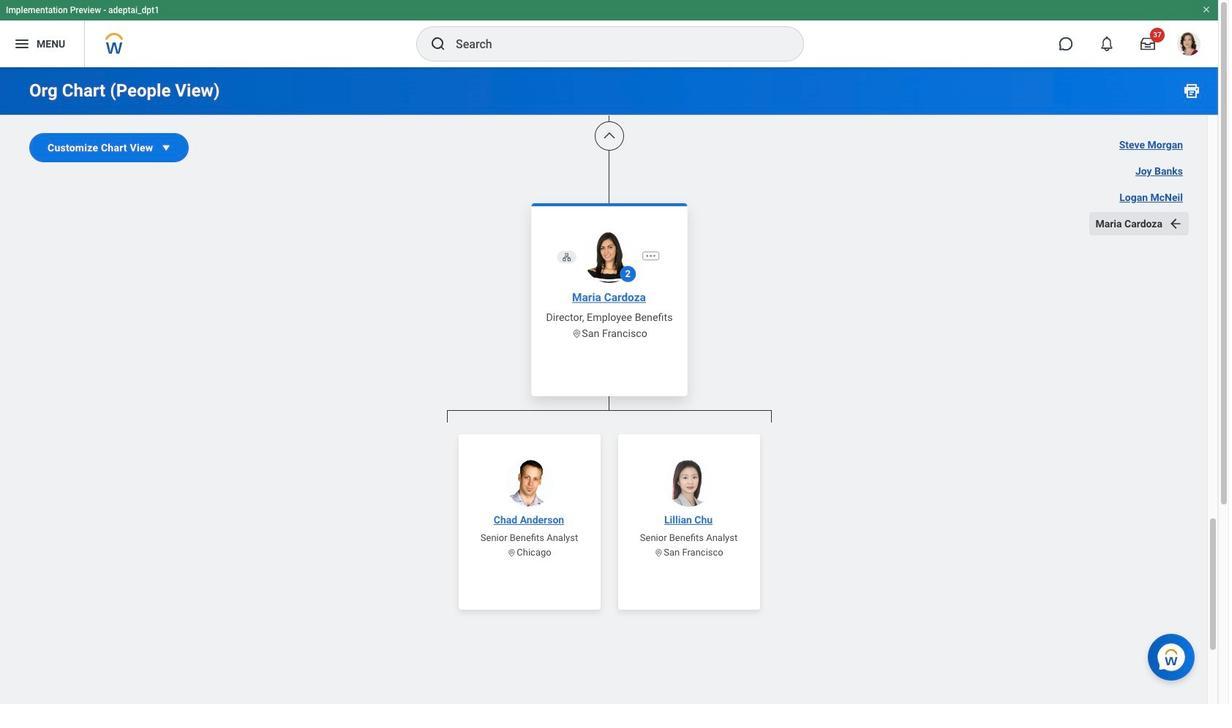 Task type: locate. For each thing, give the bounding box(es) containing it.
Search Workday  search field
[[456, 28, 774, 60]]

maria cardoza, maria cardoza, 2 direct reports element
[[447, 423, 772, 705]]

location image
[[508, 549, 517, 558], [655, 549, 664, 558]]

print org chart image
[[1184, 82, 1201, 100]]

banner
[[0, 0, 1219, 67]]

chevron up image
[[602, 129, 617, 143]]

arrow left image
[[1169, 217, 1184, 231]]

caret down image
[[159, 141, 174, 155]]

0 horizontal spatial location image
[[508, 549, 517, 558]]

profile logan mcneil image
[[1178, 32, 1201, 59]]

1 horizontal spatial location image
[[655, 549, 664, 558]]

1 location image from the left
[[508, 549, 517, 558]]

search image
[[430, 35, 447, 53]]

main content
[[0, 0, 1219, 705]]



Task type: vqa. For each thing, say whether or not it's contained in the screenshot.
chevron up 'Image'
yes



Task type: describe. For each thing, give the bounding box(es) containing it.
close environment banner image
[[1203, 5, 1211, 14]]

inbox large image
[[1141, 37, 1156, 51]]

2 location image from the left
[[655, 549, 664, 558]]

notifications large image
[[1100, 37, 1115, 51]]

justify image
[[13, 35, 31, 53]]



